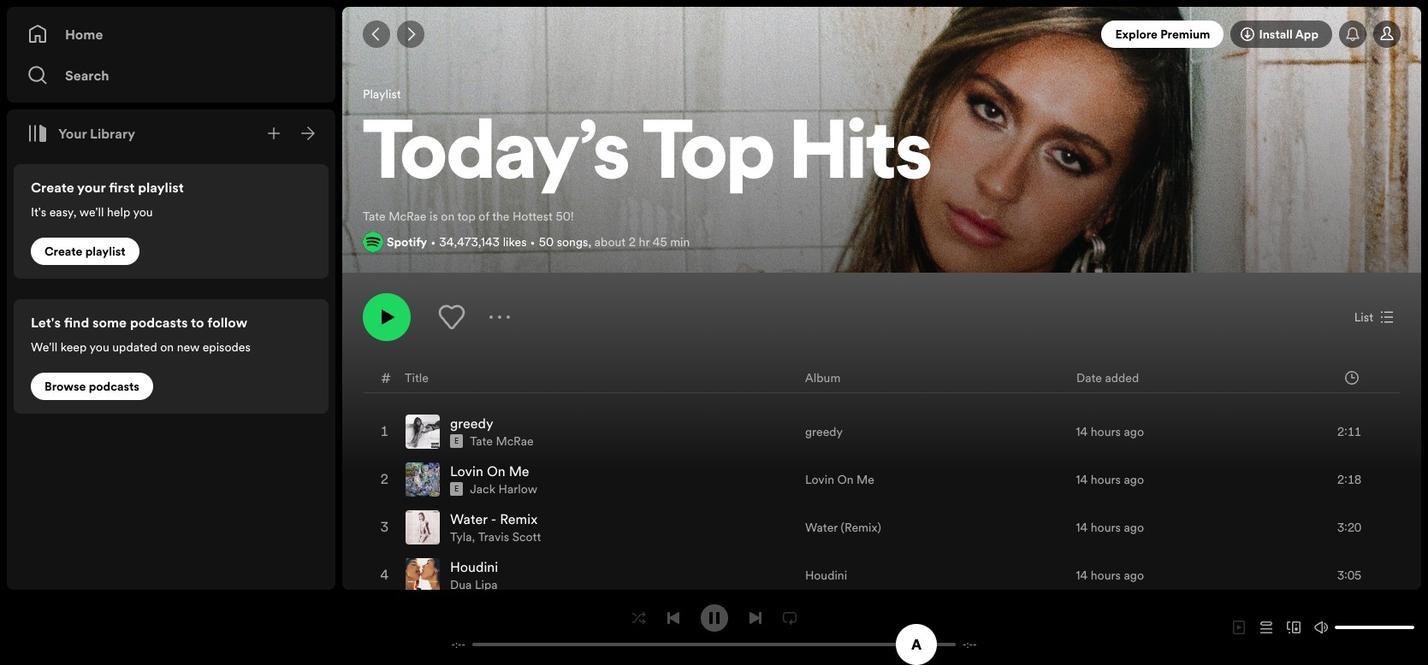 Task type: describe. For each thing, give the bounding box(es) containing it.
lipa
[[475, 577, 498, 594]]

water (remix)
[[805, 520, 882, 537]]

- inside water - remix tyla , travis scott
[[491, 510, 497, 529]]

tate mcrae
[[470, 433, 534, 450]]

title
[[405, 370, 429, 387]]

ago for lovin on me
[[1124, 472, 1145, 489]]

14 hours ago for greedy
[[1076, 424, 1145, 441]]

your
[[58, 124, 87, 143]]

ago for greedy
[[1124, 424, 1145, 441]]

jack
[[470, 481, 496, 498]]

, inside water - remix tyla , travis scott
[[472, 529, 475, 546]]

14 hours ago for lovin on me
[[1076, 472, 1145, 489]]

mcrae for tate mcrae is on top of the hottest 50!
[[389, 208, 427, 225]]

your
[[77, 178, 106, 197]]

greedy cell
[[406, 409, 541, 456]]

greedy for greedy
[[805, 424, 843, 441]]

playlist inside create your first playlist it's easy, we'll help you
[[138, 178, 184, 197]]

explore premium
[[1116, 26, 1211, 43]]

player controls element
[[431, 605, 997, 652]]

houdini cell
[[406, 553, 505, 599]]

2:11
[[1338, 424, 1362, 441]]

travis scott link
[[478, 529, 541, 546]]

home
[[65, 25, 103, 44]]

premium
[[1161, 26, 1211, 43]]

browse podcasts link
[[31, 373, 153, 401]]

2:18
[[1338, 472, 1362, 489]]

explicit element for lovin on me
[[450, 483, 463, 497]]

main element
[[7, 7, 336, 591]]

top
[[458, 208, 476, 225]]

lovin on me e
[[450, 462, 530, 495]]

enable shuffle image
[[632, 612, 646, 625]]

library
[[90, 124, 135, 143]]

tate for tate mcrae is on top of the hottest 50!
[[363, 208, 386, 225]]

spotify image
[[363, 232, 384, 253]]

find
[[64, 313, 89, 332]]

connect to a device image
[[1287, 621, 1301, 635]]

0 horizontal spatial lovin on me link
[[450, 462, 530, 481]]

songs
[[557, 234, 589, 251]]

disable repeat image
[[783, 612, 797, 625]]

1 horizontal spatial on
[[441, 208, 455, 225]]

14 for greedy
[[1076, 424, 1088, 441]]

2
[[629, 234, 636, 251]]

episodes
[[203, 339, 251, 356]]

1 horizontal spatial lovin on me link
[[805, 472, 875, 489]]

date
[[1077, 370, 1103, 387]]

explicit element for greedy
[[450, 435, 463, 449]]

water - remix cell
[[406, 505, 548, 551]]

date added
[[1077, 370, 1140, 387]]

help
[[107, 204, 130, 221]]

today's top hits
[[363, 116, 932, 198]]

greedy e
[[450, 414, 494, 447]]

1 :- from the left
[[455, 639, 462, 652]]

install
[[1260, 26, 1293, 43]]

# row
[[364, 363, 1400, 394]]

app
[[1296, 26, 1319, 43]]

it's
[[31, 204, 46, 221]]

3:20
[[1338, 520, 1362, 537]]

we'll
[[31, 339, 58, 356]]

tate mcrae is on top of the hottest 50!
[[363, 208, 574, 225]]

album
[[805, 370, 841, 387]]

your library
[[58, 124, 135, 143]]

45
[[653, 234, 667, 251]]

14 for water - remix
[[1076, 520, 1088, 537]]

0 horizontal spatial greedy link
[[450, 414, 494, 433]]

tyla
[[450, 529, 472, 546]]

list
[[1355, 309, 1374, 326]]

lovin on me
[[805, 472, 875, 489]]

your library button
[[21, 116, 142, 151]]

is
[[430, 208, 438, 225]]

1 horizontal spatial houdini link
[[805, 568, 848, 585]]

spotify link
[[387, 234, 427, 251]]

search
[[65, 66, 109, 85]]

houdini for houdini
[[805, 568, 848, 585]]

keep
[[61, 339, 87, 356]]

playlist
[[363, 86, 401, 103]]

#
[[381, 369, 391, 388]]

dua
[[450, 577, 472, 594]]

create for playlist
[[45, 243, 83, 260]]

follow
[[207, 313, 248, 332]]

harlow
[[499, 481, 538, 498]]

pause image
[[708, 612, 721, 625]]

50!
[[556, 208, 574, 225]]

we'll
[[79, 204, 104, 221]]

volume high image
[[1315, 621, 1329, 635]]

first
[[109, 178, 135, 197]]

create playlist
[[45, 243, 126, 260]]

tate for tate mcrae
[[470, 433, 493, 450]]

hours for water - remix
[[1091, 520, 1121, 537]]

search link
[[27, 58, 315, 92]]

the
[[492, 208, 510, 225]]

water for (remix)
[[805, 520, 838, 537]]

hr
[[639, 234, 650, 251]]

water - remix tyla , travis scott
[[450, 510, 541, 546]]

about
[[595, 234, 626, 251]]

travis
[[478, 529, 509, 546]]

added
[[1106, 370, 1140, 387]]



Task type: locate. For each thing, give the bounding box(es) containing it.
water inside water - remix tyla , travis scott
[[450, 510, 488, 529]]

today's
[[363, 116, 630, 198]]

duration element
[[1346, 371, 1359, 385]]

scott
[[512, 529, 541, 546]]

4 14 hours ago from the top
[[1076, 568, 1145, 585]]

playlist
[[138, 178, 184, 197], [85, 243, 126, 260]]

me inside lovin on me e
[[509, 462, 530, 481]]

1 vertical spatial mcrae
[[496, 433, 534, 450]]

go back image
[[370, 27, 384, 41]]

0 horizontal spatial on
[[160, 339, 174, 356]]

previous image
[[666, 612, 680, 625]]

0 vertical spatial podcasts
[[130, 313, 188, 332]]

explicit element inside the greedy cell
[[450, 435, 463, 449]]

updated
[[112, 339, 157, 356]]

likes
[[503, 234, 527, 251]]

0 horizontal spatial tate
[[363, 208, 386, 225]]

browse
[[45, 378, 86, 395]]

0 horizontal spatial ,
[[472, 529, 475, 546]]

ago for houdini
[[1124, 568, 1145, 585]]

create for your
[[31, 178, 74, 197]]

0 horizontal spatial mcrae
[[389, 208, 427, 225]]

0 horizontal spatial water
[[450, 510, 488, 529]]

14 hours ago for houdini
[[1076, 568, 1145, 585]]

houdini for houdini dua lipa
[[450, 558, 498, 577]]

3:05
[[1338, 568, 1362, 585]]

0 vertical spatial explicit element
[[450, 435, 463, 449]]

on for lovin on me
[[838, 472, 854, 489]]

mcrae up spotify
[[389, 208, 427, 225]]

hits
[[790, 116, 932, 198]]

lovin on me cell
[[406, 457, 545, 504]]

easy,
[[49, 204, 77, 221]]

browse podcasts
[[45, 378, 139, 395]]

0 horizontal spatial on
[[487, 462, 506, 481]]

create up "easy,"
[[31, 178, 74, 197]]

explore premium button
[[1102, 21, 1224, 48]]

0 horizontal spatial houdini link
[[450, 558, 498, 577]]

1 hours from the top
[[1091, 424, 1121, 441]]

,
[[589, 234, 592, 251], [472, 529, 475, 546]]

1 horizontal spatial :-
[[967, 639, 973, 652]]

lovin up water (remix)
[[805, 472, 835, 489]]

1 horizontal spatial playlist
[[138, 178, 184, 197]]

1 horizontal spatial mcrae
[[496, 433, 534, 450]]

on right is
[[441, 208, 455, 225]]

0 vertical spatial create
[[31, 178, 74, 197]]

1 vertical spatial explicit element
[[450, 483, 463, 497]]

on for lovin on me e
[[487, 462, 506, 481]]

playlist right first
[[138, 178, 184, 197]]

, left the about
[[589, 234, 592, 251]]

2 -:-- from the left
[[963, 639, 977, 652]]

2 explicit element from the top
[[450, 483, 463, 497]]

2 e from the top
[[455, 485, 459, 495]]

0 vertical spatial playlist
[[138, 178, 184, 197]]

tate mcrae link
[[470, 433, 534, 450]]

jack harlow link
[[470, 481, 538, 498]]

1 horizontal spatial lovin
[[805, 472, 835, 489]]

tate up lovin on me e
[[470, 433, 493, 450]]

explicit element inside lovin on me cell
[[450, 483, 463, 497]]

houdini
[[450, 558, 498, 577], [805, 568, 848, 585]]

3 14 from the top
[[1076, 520, 1088, 537]]

today's top hits grid
[[343, 362, 1421, 666]]

playlist inside create playlist button
[[85, 243, 126, 260]]

1 horizontal spatial tate
[[470, 433, 493, 450]]

me
[[509, 462, 530, 481], [857, 472, 875, 489]]

2 hours from the top
[[1091, 472, 1121, 489]]

14
[[1076, 424, 1088, 441], [1076, 472, 1088, 489], [1076, 520, 1088, 537], [1076, 568, 1088, 585]]

mcrae inside the greedy cell
[[496, 433, 534, 450]]

greedy link up lovin on me cell
[[450, 414, 494, 433]]

-:--
[[452, 639, 466, 652], [963, 639, 977, 652]]

next image
[[749, 612, 762, 625]]

1 horizontal spatial you
[[133, 204, 153, 221]]

1 explicit element from the top
[[450, 435, 463, 449]]

List button
[[1348, 304, 1401, 331]]

greedy up lovin on me
[[805, 424, 843, 441]]

1 ago from the top
[[1124, 424, 1145, 441]]

2 ago from the top
[[1124, 472, 1145, 489]]

1 horizontal spatial greedy link
[[805, 424, 843, 441]]

50
[[539, 234, 554, 251]]

3 hours from the top
[[1091, 520, 1121, 537]]

min
[[670, 234, 690, 251]]

0 vertical spatial ,
[[589, 234, 592, 251]]

lovin for lovin on me
[[805, 472, 835, 489]]

remix
[[500, 510, 538, 529]]

1 horizontal spatial on
[[838, 472, 854, 489]]

some
[[92, 313, 127, 332]]

lovin
[[450, 462, 484, 481], [805, 472, 835, 489]]

you
[[133, 204, 153, 221], [89, 339, 109, 356]]

1 vertical spatial ,
[[472, 529, 475, 546]]

1 -:-- from the left
[[452, 639, 466, 652]]

1 vertical spatial playlist
[[85, 243, 126, 260]]

explicit element
[[450, 435, 463, 449], [450, 483, 463, 497]]

you inside create your first playlist it's easy, we'll help you
[[133, 204, 153, 221]]

1 horizontal spatial water
[[805, 520, 838, 537]]

34,473,143
[[439, 234, 500, 251]]

hours
[[1091, 424, 1121, 441], [1091, 472, 1121, 489], [1091, 520, 1121, 537], [1091, 568, 1121, 585]]

1 horizontal spatial me
[[857, 472, 875, 489]]

1 vertical spatial tate
[[470, 433, 493, 450]]

houdini dua lipa
[[450, 558, 498, 594]]

0 vertical spatial on
[[441, 208, 455, 225]]

top bar and user menu element
[[342, 7, 1422, 62]]

2 :- from the left
[[967, 639, 973, 652]]

create inside button
[[45, 243, 83, 260]]

install app
[[1260, 26, 1319, 43]]

e inside lovin on me e
[[455, 485, 459, 495]]

tate
[[363, 208, 386, 225], [470, 433, 493, 450]]

create playlist button
[[31, 238, 139, 265]]

tate inside the greedy cell
[[470, 433, 493, 450]]

0 horizontal spatial me
[[509, 462, 530, 481]]

tyla link
[[450, 529, 472, 546]]

create your first playlist it's easy, we'll help you
[[31, 178, 184, 221]]

4 ago from the top
[[1124, 568, 1145, 585]]

:-
[[455, 639, 462, 652], [967, 639, 973, 652]]

0 horizontal spatial :-
[[455, 639, 462, 652]]

me up "(remix)"
[[857, 472, 875, 489]]

1 e from the top
[[455, 437, 459, 447]]

lovin for lovin on me e
[[450, 462, 484, 481]]

podcasts down updated
[[89, 378, 139, 395]]

me for lovin on me
[[857, 472, 875, 489]]

what's new image
[[1347, 27, 1360, 41]]

me down tate mcrae link
[[509, 462, 530, 481]]

e
[[455, 437, 459, 447], [455, 485, 459, 495]]

greedy up lovin on me cell
[[450, 414, 494, 433]]

water
[[450, 510, 488, 529], [805, 520, 838, 537]]

create inside create your first playlist it's easy, we'll help you
[[31, 178, 74, 197]]

you for some
[[89, 339, 109, 356]]

lovin inside lovin on me e
[[450, 462, 484, 481]]

you for first
[[133, 204, 153, 221]]

houdini link inside cell
[[450, 558, 498, 577]]

14 hours ago for water - remix
[[1076, 520, 1145, 537]]

greedy link
[[450, 414, 494, 433], [805, 424, 843, 441]]

1 horizontal spatial houdini
[[805, 568, 848, 585]]

me for lovin on me e
[[509, 462, 530, 481]]

hottest
[[513, 208, 553, 225]]

lovin down the greedy cell on the left bottom of the page
[[450, 462, 484, 481]]

1 vertical spatial podcasts
[[89, 378, 139, 395]]

greedy inside cell
[[450, 414, 494, 433]]

4 hours from the top
[[1091, 568, 1121, 585]]

greedy
[[450, 414, 494, 433], [805, 424, 843, 441]]

dua lipa link
[[450, 577, 498, 594]]

e left "jack"
[[455, 485, 459, 495]]

ago for water - remix
[[1124, 520, 1145, 537]]

0 vertical spatial e
[[455, 437, 459, 447]]

spotify
[[387, 234, 427, 251]]

# column header
[[381, 363, 391, 393]]

4 14 from the top
[[1076, 568, 1088, 585]]

to
[[191, 313, 204, 332]]

create down "easy,"
[[45, 243, 83, 260]]

1 vertical spatial you
[[89, 339, 109, 356]]

you right keep
[[89, 339, 109, 356]]

34,473,143 likes
[[439, 234, 527, 251]]

hours for lovin on me
[[1091, 472, 1121, 489]]

2 14 hours ago from the top
[[1076, 472, 1145, 489]]

0 vertical spatial mcrae
[[389, 208, 427, 225]]

on inside lovin on me e
[[487, 462, 506, 481]]

water for -
[[450, 510, 488, 529]]

1 vertical spatial create
[[45, 243, 83, 260]]

3 ago from the top
[[1124, 520, 1145, 537]]

install app link
[[1231, 21, 1333, 48]]

duration image
[[1346, 371, 1359, 385]]

hours for greedy
[[1091, 424, 1121, 441]]

you inside let's find some podcasts to follow we'll keep you updated on new episodes
[[89, 339, 109, 356]]

2:11 cell
[[1299, 409, 1386, 456]]

houdini inside houdini cell
[[450, 558, 498, 577]]

let's
[[31, 313, 61, 332]]

water - remix link
[[450, 510, 538, 529]]

playlist down help
[[85, 243, 126, 260]]

1 horizontal spatial greedy
[[805, 424, 843, 441]]

1 vertical spatial e
[[455, 485, 459, 495]]

lovin on me link
[[450, 462, 530, 481], [805, 472, 875, 489]]

tate up spotify image
[[363, 208, 386, 225]]

2 14 from the top
[[1076, 472, 1088, 489]]

0 vertical spatial you
[[133, 204, 153, 221]]

14 hours ago
[[1076, 424, 1145, 441], [1076, 472, 1145, 489], [1076, 520, 1145, 537], [1076, 568, 1145, 585]]

3 14 hours ago from the top
[[1076, 520, 1145, 537]]

0 horizontal spatial greedy
[[450, 414, 494, 433]]

14 for houdini
[[1076, 568, 1088, 585]]

explicit element up lovin on me cell
[[450, 435, 463, 449]]

1 horizontal spatial ,
[[589, 234, 592, 251]]

mcrae for tate mcrae
[[496, 433, 534, 450]]

new
[[177, 339, 200, 356]]

on left new
[[160, 339, 174, 356]]

create
[[31, 178, 74, 197], [45, 243, 83, 260]]

0 horizontal spatial playlist
[[85, 243, 126, 260]]

go forward image
[[404, 27, 418, 41]]

home link
[[27, 17, 315, 51]]

-
[[491, 510, 497, 529], [452, 639, 455, 652], [462, 639, 466, 652], [963, 639, 967, 652], [973, 639, 977, 652]]

podcasts up updated
[[130, 313, 188, 332]]

jack harlow
[[470, 481, 538, 498]]

0 horizontal spatial -:--
[[452, 639, 466, 652]]

Disable repeat checkbox
[[776, 605, 803, 632]]

(remix)
[[841, 520, 882, 537]]

explicit element left "jack"
[[450, 483, 463, 497]]

podcasts inside let's find some podcasts to follow we'll keep you updated on new episodes
[[130, 313, 188, 332]]

water (remix) link
[[805, 520, 882, 537]]

0 horizontal spatial you
[[89, 339, 109, 356]]

explore
[[1116, 26, 1158, 43]]

14 for lovin on me
[[1076, 472, 1088, 489]]

of
[[479, 208, 490, 225]]

e up lovin on me cell
[[455, 437, 459, 447]]

greedy for greedy e
[[450, 414, 494, 433]]

greedy link up lovin on me
[[805, 424, 843, 441]]

0 horizontal spatial houdini
[[450, 558, 498, 577]]

top
[[643, 116, 775, 198]]

0 horizontal spatial lovin
[[450, 462, 484, 481]]

on inside let's find some podcasts to follow we'll keep you updated on new episodes
[[160, 339, 174, 356]]

, left 'travis'
[[472, 529, 475, 546]]

1 14 from the top
[[1076, 424, 1088, 441]]

hours for houdini
[[1091, 568, 1121, 585]]

1 horizontal spatial -:--
[[963, 639, 977, 652]]

let's find some podcasts to follow we'll keep you updated on new episodes
[[31, 313, 251, 356]]

e inside greedy e
[[455, 437, 459, 447]]

mcrae right greedy e
[[496, 433, 534, 450]]

1 vertical spatial on
[[160, 339, 174, 356]]

0 vertical spatial tate
[[363, 208, 386, 225]]

1 14 hours ago from the top
[[1076, 424, 1145, 441]]

50 songs , about 2 hr 45 min
[[539, 234, 690, 251]]

you right help
[[133, 204, 153, 221]]

podcasts
[[130, 313, 188, 332], [89, 378, 139, 395]]



Task type: vqa. For each thing, say whether or not it's contained in the screenshot.
songs
yes



